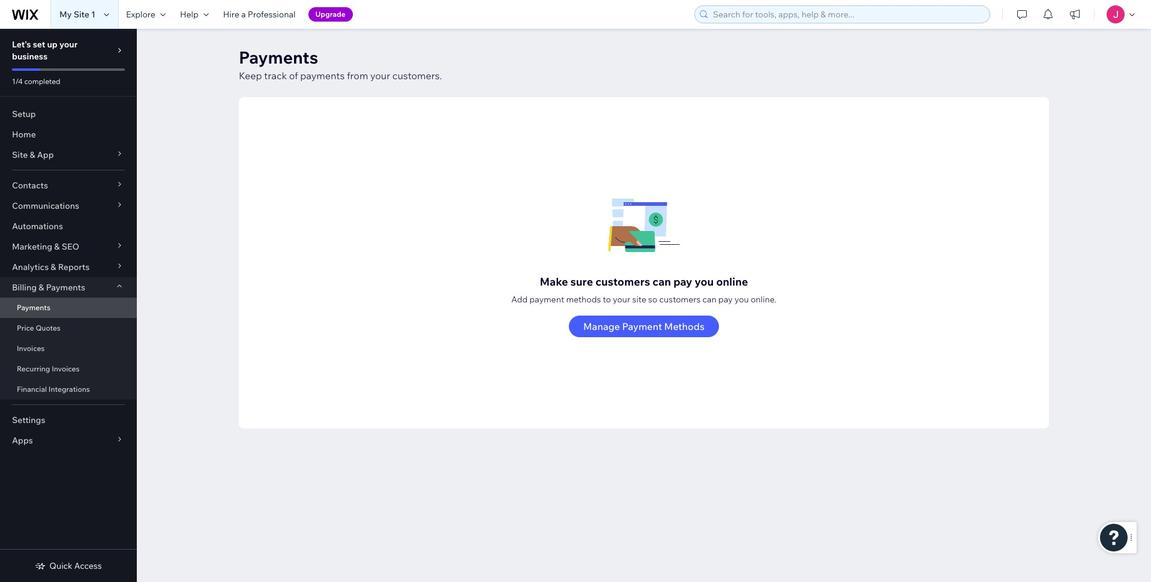 Task type: describe. For each thing, give the bounding box(es) containing it.
set
[[33, 39, 45, 50]]

setup link
[[0, 104, 137, 124]]

sure
[[571, 275, 593, 289]]

0 vertical spatial customers
[[596, 275, 650, 289]]

hire
[[223, 9, 239, 20]]

automations
[[12, 221, 63, 232]]

manage payment methods
[[584, 321, 705, 333]]

price
[[17, 324, 34, 333]]

apps button
[[0, 430, 137, 451]]

payments for payments
[[17, 303, 50, 312]]

apps
[[12, 435, 33, 446]]

marketing & seo button
[[0, 237, 137, 257]]

setup
[[12, 109, 36, 119]]

payment
[[622, 321, 662, 333]]

1 vertical spatial pay
[[719, 294, 733, 305]]

business
[[12, 51, 48, 62]]

integrations
[[49, 385, 90, 394]]

price quotes link
[[0, 318, 137, 339]]

1/4 completed
[[12, 77, 60, 86]]

0 vertical spatial you
[[695, 275, 714, 289]]

1 vertical spatial you
[[735, 294, 749, 305]]

quotes
[[36, 324, 61, 333]]

home link
[[0, 124, 137, 145]]

upgrade button
[[308, 7, 353, 22]]

online.
[[751, 294, 777, 305]]

automations link
[[0, 216, 137, 237]]

make
[[540, 275, 568, 289]]

site inside 'dropdown button'
[[12, 149, 28, 160]]

of
[[289, 70, 298, 82]]

payments
[[300, 70, 345, 82]]

1
[[91, 9, 95, 20]]

sidebar element
[[0, 29, 137, 582]]

professional
[[248, 9, 296, 20]]

marketing
[[12, 241, 52, 252]]

contacts
[[12, 180, 48, 191]]

contacts button
[[0, 175, 137, 196]]

1 vertical spatial invoices
[[52, 364, 80, 373]]

settings link
[[0, 410, 137, 430]]

billing & payments button
[[0, 277, 137, 298]]

from
[[347, 70, 368, 82]]

your inside the make sure customers can pay you online add payment methods to your site so customers can pay you online.
[[613, 294, 631, 305]]

0 vertical spatial invoices
[[17, 344, 45, 353]]

financial integrations
[[17, 385, 90, 394]]

make sure customers can pay you online add payment methods to your site so customers can pay you online.
[[512, 275, 777, 305]]

payments link
[[0, 298, 137, 318]]

billing & payments
[[12, 282, 85, 293]]

1/4
[[12, 77, 23, 86]]

financial integrations link
[[0, 379, 137, 400]]

manage payment methods button
[[569, 316, 719, 337]]

communications button
[[0, 196, 137, 216]]

Search for tools, apps, help & more... field
[[710, 6, 986, 23]]

so
[[648, 294, 658, 305]]

settings
[[12, 415, 45, 426]]

quick
[[49, 561, 72, 572]]

marketing & seo
[[12, 241, 79, 252]]

let's set up your business
[[12, 39, 78, 62]]

quick access button
[[35, 561, 102, 572]]

site & app button
[[0, 145, 137, 165]]

payments for payments keep track of payments from your customers.
[[239, 47, 318, 68]]



Task type: vqa. For each thing, say whether or not it's contained in the screenshot.
the rightmost you
yes



Task type: locate. For each thing, give the bounding box(es) containing it.
to
[[603, 294, 611, 305]]

price quotes
[[17, 324, 61, 333]]

0 vertical spatial can
[[653, 275, 671, 289]]

invoices down invoices link
[[52, 364, 80, 373]]

analytics & reports
[[12, 262, 90, 273]]

&
[[30, 149, 35, 160], [54, 241, 60, 252], [51, 262, 56, 273], [39, 282, 44, 293]]

home
[[12, 129, 36, 140]]

& left reports
[[51, 262, 56, 273]]

1 vertical spatial can
[[703, 294, 717, 305]]

0 horizontal spatial customers
[[596, 275, 650, 289]]

& left seo
[[54, 241, 60, 252]]

explore
[[126, 9, 155, 20]]

can down online
[[703, 294, 717, 305]]

your right up
[[59, 39, 78, 50]]

& inside dropdown button
[[39, 282, 44, 293]]

2 vertical spatial your
[[613, 294, 631, 305]]

& for marketing
[[54, 241, 60, 252]]

1 horizontal spatial customers
[[660, 294, 701, 305]]

your right "to"
[[613, 294, 631, 305]]

payments inside payments keep track of payments from your customers.
[[239, 47, 318, 68]]

methods
[[665, 321, 705, 333]]

0 vertical spatial site
[[74, 9, 89, 20]]

completed
[[24, 77, 60, 86]]

1 vertical spatial site
[[12, 149, 28, 160]]

0 horizontal spatial your
[[59, 39, 78, 50]]

payments up the track
[[239, 47, 318, 68]]

customers up "to"
[[596, 275, 650, 289]]

you left online
[[695, 275, 714, 289]]

can
[[653, 275, 671, 289], [703, 294, 717, 305]]

site left 1
[[74, 9, 89, 20]]

& inside 'dropdown button'
[[30, 149, 35, 160]]

& right the billing at the left of the page
[[39, 282, 44, 293]]

& for analytics
[[51, 262, 56, 273]]

0 vertical spatial your
[[59, 39, 78, 50]]

invoices
[[17, 344, 45, 353], [52, 364, 80, 373]]

a
[[241, 9, 246, 20]]

upgrade
[[316, 10, 346, 19]]

add
[[512, 294, 528, 305]]

my
[[59, 9, 72, 20]]

& for billing
[[39, 282, 44, 293]]

0 horizontal spatial pay
[[674, 275, 693, 289]]

pay
[[674, 275, 693, 289], [719, 294, 733, 305]]

2 horizontal spatial your
[[613, 294, 631, 305]]

up
[[47, 39, 58, 50]]

1 horizontal spatial can
[[703, 294, 717, 305]]

0 vertical spatial pay
[[674, 275, 693, 289]]

help
[[180, 9, 199, 20]]

recurring
[[17, 364, 50, 373]]

pay down online
[[719, 294, 733, 305]]

& inside "dropdown button"
[[54, 241, 60, 252]]

invoices up recurring
[[17, 344, 45, 353]]

customers right so
[[660, 294, 701, 305]]

0 horizontal spatial site
[[12, 149, 28, 160]]

site
[[633, 294, 647, 305]]

reports
[[58, 262, 90, 273]]

your right from
[[370, 70, 390, 82]]

recurring invoices
[[17, 364, 80, 373]]

1 horizontal spatial your
[[370, 70, 390, 82]]

keep
[[239, 70, 262, 82]]

access
[[74, 561, 102, 572]]

customers.
[[393, 70, 442, 82]]

1 vertical spatial your
[[370, 70, 390, 82]]

recurring invoices link
[[0, 359, 137, 379]]

analytics
[[12, 262, 49, 273]]

0 horizontal spatial can
[[653, 275, 671, 289]]

you
[[695, 275, 714, 289], [735, 294, 749, 305]]

help button
[[173, 0, 216, 29]]

payments up payments link
[[46, 282, 85, 293]]

hire a professional link
[[216, 0, 303, 29]]

your inside payments keep track of payments from your customers.
[[370, 70, 390, 82]]

1 vertical spatial customers
[[660, 294, 701, 305]]

site
[[74, 9, 89, 20], [12, 149, 28, 160]]

seo
[[62, 241, 79, 252]]

0 vertical spatial payments
[[239, 47, 318, 68]]

your inside let's set up your business
[[59, 39, 78, 50]]

& inside popup button
[[51, 262, 56, 273]]

1 horizontal spatial you
[[735, 294, 749, 305]]

1 horizontal spatial site
[[74, 9, 89, 20]]

app
[[37, 149, 54, 160]]

your
[[59, 39, 78, 50], [370, 70, 390, 82], [613, 294, 631, 305]]

1 horizontal spatial pay
[[719, 294, 733, 305]]

2 vertical spatial payments
[[17, 303, 50, 312]]

payments up price quotes
[[17, 303, 50, 312]]

let's
[[12, 39, 31, 50]]

financial
[[17, 385, 47, 394]]

site down the home
[[12, 149, 28, 160]]

payments inside dropdown button
[[46, 282, 85, 293]]

can up so
[[653, 275, 671, 289]]

1 vertical spatial payments
[[46, 282, 85, 293]]

analytics & reports button
[[0, 257, 137, 277]]

online
[[716, 275, 748, 289]]

1 horizontal spatial invoices
[[52, 364, 80, 373]]

& left app in the top of the page
[[30, 149, 35, 160]]

billing
[[12, 282, 37, 293]]

communications
[[12, 201, 79, 211]]

payments
[[239, 47, 318, 68], [46, 282, 85, 293], [17, 303, 50, 312]]

payment
[[530, 294, 565, 305]]

0 horizontal spatial you
[[695, 275, 714, 289]]

my site 1
[[59, 9, 95, 20]]

payments keep track of payments from your customers.
[[239, 47, 442, 82]]

track
[[264, 70, 287, 82]]

customers
[[596, 275, 650, 289], [660, 294, 701, 305]]

quick access
[[49, 561, 102, 572]]

hire a professional
[[223, 9, 296, 20]]

methods
[[566, 294, 601, 305]]

& for site
[[30, 149, 35, 160]]

manage
[[584, 321, 620, 333]]

0 horizontal spatial invoices
[[17, 344, 45, 353]]

site & app
[[12, 149, 54, 160]]

invoices link
[[0, 339, 137, 359]]

pay up methods
[[674, 275, 693, 289]]

you down online
[[735, 294, 749, 305]]



